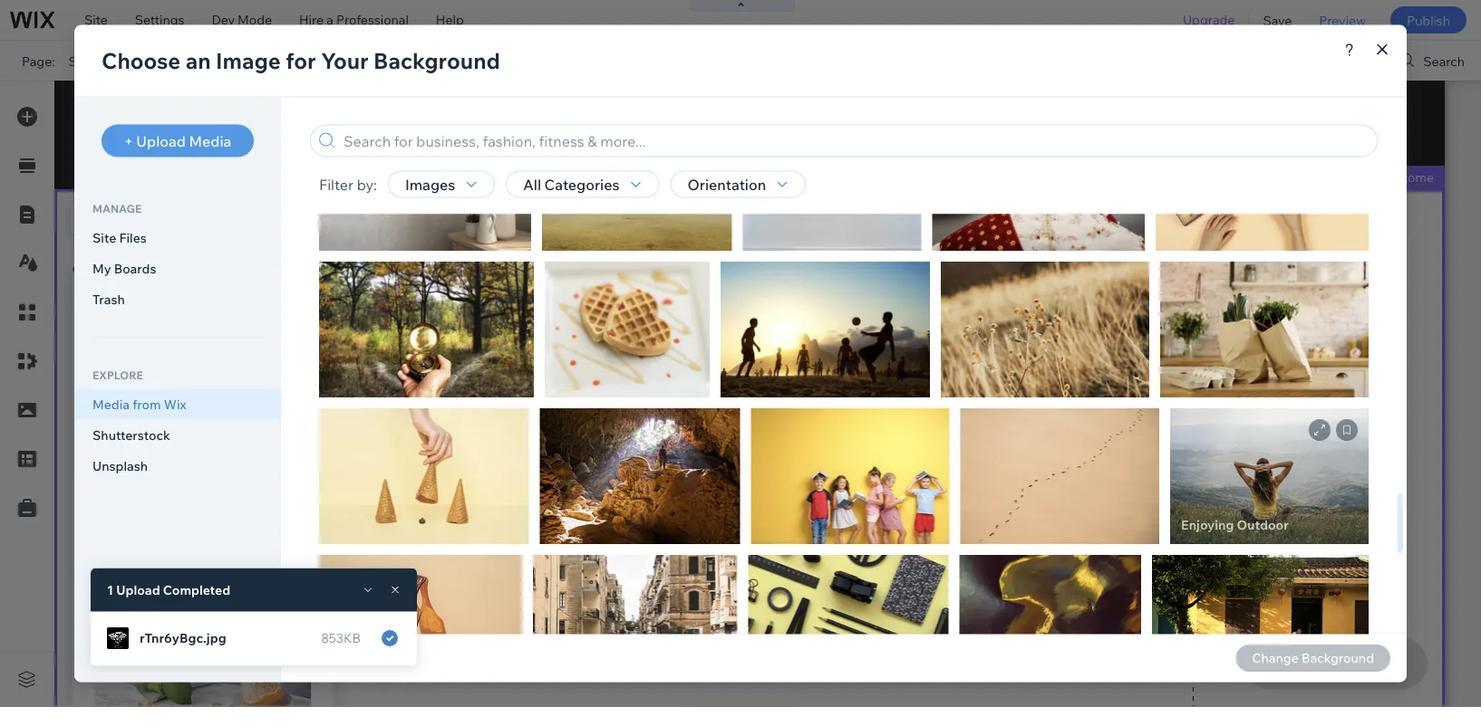 Task type: vqa. For each thing, say whether or not it's contained in the screenshot.
view related to Everyone
no



Task type: locate. For each thing, give the bounding box(es) containing it.
video
[[278, 443, 308, 456]]

results
[[113, 53, 156, 69]]

1 horizontal spatial quick
[[394, 294, 429, 310]]

section: welcome
[[1327, 170, 1434, 185]]

quick
[[102, 212, 137, 228], [394, 294, 429, 310]]

1 vertical spatial quick edit
[[394, 294, 455, 310]]

settings up "results"
[[135, 12, 184, 28]]

2 search from the left
[[1424, 53, 1465, 69]]

0 vertical spatial settings
[[135, 12, 184, 28]]

settings
[[135, 12, 184, 28], [190, 371, 236, 386]]

search inside button
[[1424, 53, 1465, 69]]

1 horizontal spatial quick edit
[[394, 294, 455, 310]]

mode
[[238, 12, 272, 28]]

0 vertical spatial quick edit
[[102, 212, 164, 228]]

0 vertical spatial quick
[[102, 212, 137, 228]]

publish button
[[1391, 6, 1467, 34]]

hire a professional
[[299, 12, 409, 28]]

0 horizontal spatial search
[[69, 53, 110, 69]]

0 vertical spatial edit
[[140, 212, 164, 228]]

is available.
[[483, 53, 549, 68]]

dev
[[212, 12, 235, 28]]

0 horizontal spatial settings
[[135, 12, 184, 28]]

1 horizontal spatial search
[[1424, 53, 1465, 69]]

settings down change
[[190, 371, 236, 386]]

edit
[[140, 212, 164, 228], [432, 294, 455, 310]]

1 horizontal spatial settings
[[190, 371, 236, 386]]

1 search from the left
[[69, 53, 110, 69]]

1 horizontal spatial section
[[244, 294, 290, 310]]

tools
[[1337, 53, 1368, 69]]

1 vertical spatial quick
[[394, 294, 429, 310]]

section
[[94, 285, 148, 303], [244, 294, 290, 310]]

search for search
[[1424, 53, 1465, 69]]

background
[[151, 285, 236, 303], [292, 294, 364, 310]]

brightlikeadiamond.com
[[333, 53, 478, 68]]

welcome
[[1379, 170, 1434, 185]]

hire
[[299, 12, 324, 28]]

section background
[[94, 285, 236, 303]]

0 horizontal spatial quick
[[102, 212, 137, 228]]

a
[[327, 12, 333, 28]]

quick edit
[[102, 212, 164, 228], [394, 294, 455, 310]]

search down site
[[69, 53, 110, 69]]

1 horizontal spatial edit
[[432, 294, 455, 310]]

search
[[69, 53, 110, 69], [1424, 53, 1465, 69]]

search down publish button
[[1424, 53, 1465, 69]]

0 horizontal spatial edit
[[140, 212, 164, 228]]



Task type: describe. For each thing, give the bounding box(es) containing it.
search results
[[69, 53, 156, 69]]

dev mode
[[212, 12, 272, 28]]

search for search results
[[69, 53, 110, 69]]

section:
[[1327, 170, 1376, 185]]

upgrade
[[1183, 12, 1235, 28]]

1 vertical spatial settings
[[190, 371, 236, 386]]

change
[[195, 294, 241, 310]]

professional
[[336, 12, 409, 28]]

0 horizontal spatial section
[[94, 285, 148, 303]]

help
[[436, 12, 464, 28]]

is
[[483, 53, 492, 68]]

0 horizontal spatial background
[[151, 285, 236, 303]]

tools button
[[1299, 41, 1385, 81]]

save button
[[1250, 0, 1306, 40]]

save
[[1263, 12, 1292, 28]]

color
[[110, 443, 138, 456]]

available.
[[496, 53, 549, 68]]

publish
[[1407, 12, 1450, 28]]

preview
[[1319, 12, 1366, 28]]

change section background
[[195, 294, 364, 310]]

1 vertical spatial edit
[[432, 294, 455, 310]]

preview button
[[1306, 0, 1380, 40]]

0 horizontal spatial quick edit
[[102, 212, 164, 228]]

site
[[84, 12, 108, 28]]

1 horizontal spatial background
[[292, 294, 364, 310]]

search button
[[1385, 41, 1481, 81]]



